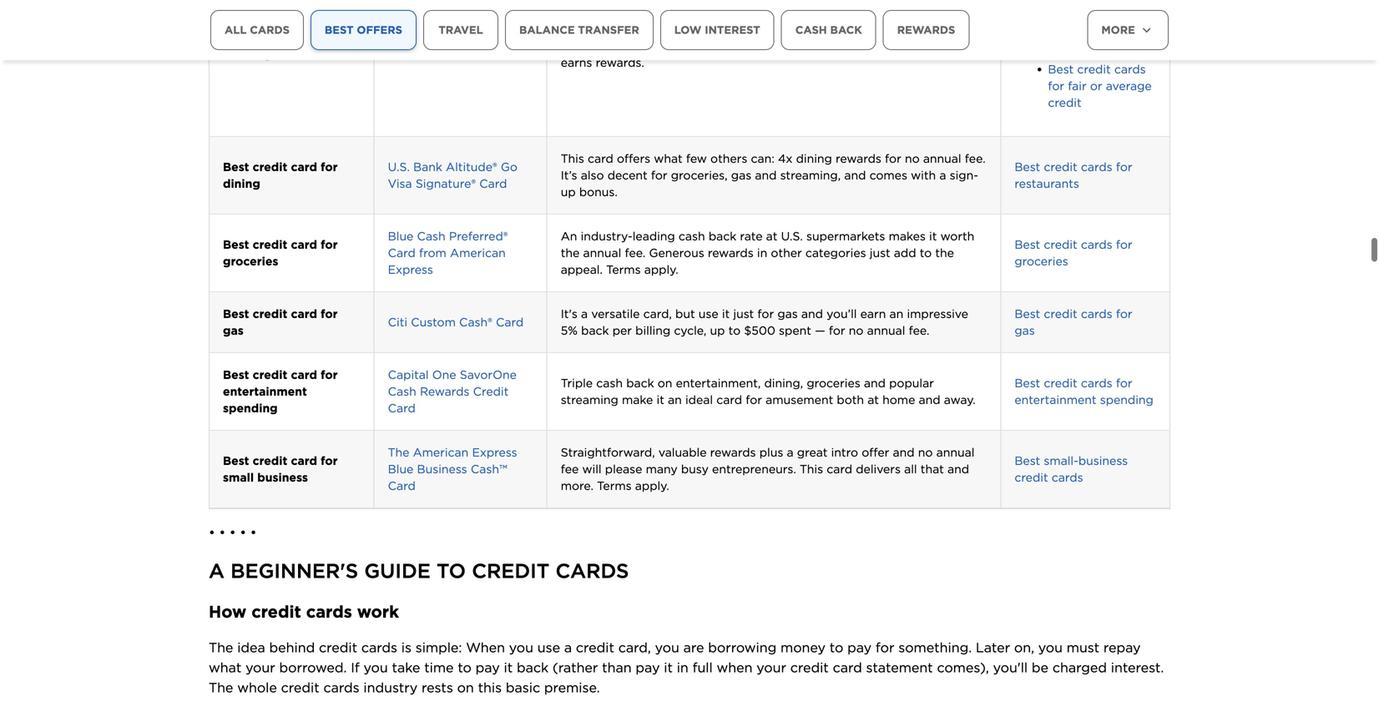 Task type: vqa. For each thing, say whether or not it's contained in the screenshot.
the Upstart
no



Task type: describe. For each thing, give the bounding box(es) containing it.
rate
[[740, 153, 763, 167]]

credit inside best credit card for gas
[[253, 231, 287, 245]]

all inside "product offers quick filters" tab list
[[225, 23, 247, 36]]

you
[[242, 671, 267, 687]]

it up 'this:'
[[504, 584, 513, 600]]

restaurants
[[1015, 101, 1079, 115]]

fee
[[561, 386, 579, 400]]

credit inside best credit card for entertainment spending
[[253, 292, 287, 306]]

your up online,
[[299, 671, 329, 687]]

fee. inside it's a versatile card, but use it just for gas and you'll earn an impressive 5% back per billing cycle, up to $500 spent — for no annual fee.
[[909, 248, 929, 262]]

than
[[602, 584, 632, 600]]

credit down money
[[790, 584, 829, 600]]

streaming
[[561, 317, 618, 331]]

credit up "(rather"
[[576, 564, 614, 580]]

checkout
[[607, 691, 668, 707]]

2 • from the left
[[219, 448, 225, 465]]

you up page). on the bottom of page
[[654, 671, 678, 687]]

both
[[837, 317, 864, 331]]

entertainment,
[[676, 300, 761, 314]]

credit inside best credit cards for restaurants
[[1044, 84, 1077, 98]]

all cards link
[[210, 10, 304, 50]]

low
[[674, 23, 702, 36]]

preferred®
[[449, 153, 508, 167]]

straightforward,
[[561, 370, 655, 384]]

your up page). on the bottom of page
[[709, 671, 739, 687]]

card, inside it's a versatile card, but use it just for gas and you'll earn an impressive 5% back per billing cycle, up to $500 spent — for no annual fee.
[[643, 231, 672, 245]]

it inside triple cash back on entertainment, dining, groceries and popular streaming make it an ideal card for amusement both at home and away.
[[657, 317, 664, 331]]

full
[[693, 584, 713, 600]]

groceries for best credit card for groceries
[[223, 178, 278, 192]]

amusement
[[766, 317, 833, 331]]

entertainment for cards
[[1015, 317, 1097, 331]]

terms inside straightforward, valuable rewards plus a great intro offer and no annual fee will please many busy entrepreneurs. this card delivers all that and more. terms apply.
[[597, 403, 632, 417]]

cycle,
[[674, 248, 707, 262]]

5 • from the left
[[250, 448, 257, 465]]

card inside triple cash back on entertainment, dining, groceries and popular streaming make it an ideal card for amusement both at home and away.
[[716, 317, 742, 331]]

best credit card for entertainment spending
[[223, 292, 338, 339]]

best small-business credit cards link
[[1015, 378, 1128, 409]]

time inside when it comes time to pay for something, you use your card at the cash register by running it through a card reader (or, if you're online, you enter your card information on the checkout page).
[[474, 671, 504, 687]]

best for best credit cards for fair or average credit
[[1048, 0, 1074, 0]]

just inside an industry-leading cash back rate at u.s. supermarkets makes it worth the annual fee. generous rewards in other categories just add to the appeal. terms apply.
[[870, 170, 890, 184]]

capital one savorone cash rewards credit card link
[[388, 292, 517, 339]]

business
[[417, 386, 467, 400]]

card inside the idea behind credit cards is simple: when you use a credit card, you are borrowing money to pay for something. later on, you must repay what your borrowed. if you take time to pay it back (rather than pay it in full when your credit card statement comes), you'll be charged interest. the whole credit cards industry rests on this basic premise.
[[833, 584, 862, 600]]

business inside "best credit card for small business"
[[257, 395, 308, 409]]

best for best credit cards for restaurants
[[1015, 84, 1040, 98]]

straightforward, valuable rewards plus a great intro offer and no annual fee will please many busy entrepreneurs. this card delivers all that and more. terms apply.
[[561, 370, 975, 417]]

up
[[710, 248, 725, 262]]

balance
[[519, 23, 575, 36]]

cards
[[555, 483, 629, 507]]

best for best credit cards for gas
[[1015, 231, 1040, 245]]

on inside triple cash back on entertainment, dining, groceries and popular streaming make it an ideal card for amusement both at home and away.
[[658, 300, 672, 314]]

spent
[[779, 248, 811, 262]]

average
[[1106, 3, 1152, 17]]

best for best offers
[[325, 23, 354, 36]]

busy
[[681, 386, 709, 400]]

when it comes time to pay for something, you use your card at the cash register by running it through a card reader (or, if you're online, you enter your card information on the checkout page).
[[242, 671, 1166, 707]]

rewards inside capital one savorone cash rewards credit card
[[420, 309, 469, 323]]

ideal
[[685, 317, 713, 331]]

0 horizontal spatial basic
[[223, 637, 258, 653]]

basic inside the idea behind credit cards is simple: when you use a credit card, you are borrowing money to pay for something. later on, you must repay what your borrowed. if you take time to pay it back (rather than pay it in full when your credit card statement comes), you'll be charged interest. the whole credit cards industry rests on this basic premise.
[[506, 604, 540, 620]]

statement
[[866, 584, 933, 600]]

cash inside "product offers quick filters" tab list
[[795, 23, 827, 36]]

for inside best credit cards for groceries
[[1116, 162, 1132, 176]]

a inside straightforward, valuable rewards plus a great intro offer and no annual fee will please many busy entrepreneurs. this card delivers all that and more. terms apply.
[[787, 370, 794, 384]]

no inside straightforward, valuable rewards plus a great intro offer and no annual fee will please many busy entrepreneurs. this card delivers all that and more. terms apply.
[[918, 370, 933, 384]]

delivers
[[856, 386, 901, 400]]

in inside an industry-leading cash back rate at u.s. supermarkets makes it worth the annual fee. generous rewards in other categories just add to the appeal. terms apply.
[[757, 170, 767, 184]]

the for the american express blue business cash™ card
[[388, 370, 409, 384]]

low interest
[[674, 23, 760, 36]]

it right running
[[982, 671, 991, 687]]

a basic credit card transaction works like this:
[[209, 637, 512, 653]]

back inside it's a versatile card, but use it just for gas and you'll earn an impressive 5% back per billing cycle, up to $500 spent — for no annual fee.
[[581, 248, 609, 262]]

you use your card.
[[242, 671, 367, 687]]

entertainment for card
[[223, 309, 307, 323]]

what
[[209, 584, 241, 600]]

best for best credit card for gas
[[223, 231, 249, 245]]

for inside best credit cards for fair or average credit
[[1048, 3, 1064, 17]]

beginner's
[[231, 483, 358, 507]]

american inside blue cash preferred® card from american express
[[450, 170, 506, 184]]

spending for best credit cards for entertainment spending
[[1100, 317, 1154, 331]]

best for best small-business credit cards
[[1015, 378, 1040, 392]]

supermarkets
[[806, 153, 885, 167]]

work
[[357, 526, 399, 546]]

card inside best credit card for groceries
[[291, 162, 317, 176]]

card inside straightforward, valuable rewards plus a great intro offer and no annual fee will please many busy entrepreneurs. this card delivers all that and more. terms apply.
[[827, 386, 852, 400]]

use up you're
[[271, 671, 295, 687]]

your up whole
[[245, 584, 275, 600]]

cash inside capital one savorone cash rewards credit card
[[388, 309, 416, 323]]

the left register
[[793, 671, 815, 687]]

industry
[[363, 604, 418, 620]]

cards inside best credit cards for groceries
[[1081, 162, 1112, 176]]

rewards link
[[883, 10, 969, 50]]

pay up this
[[476, 584, 500, 600]]

gas inside it's a versatile card, but use it just for gas and you'll earn an impressive 5% back per billing cycle, up to $500 spent — for no annual fee.
[[777, 231, 798, 245]]

credit up or
[[1077, 0, 1111, 0]]

the down worth at the top right
[[935, 170, 954, 184]]

page).
[[672, 691, 714, 707]]

it's a versatile card, but use it just for gas and you'll earn an impressive 5% back per billing cycle, up to $500 spent — for no annual fee.
[[561, 231, 968, 262]]

rests
[[422, 604, 453, 620]]

apply. inside an industry-leading cash back rate at u.s. supermarkets makes it worth the annual fee. generous rewards in other categories just add to the appeal. terms apply.
[[644, 187, 678, 201]]

credit down borrowed.
[[281, 604, 319, 620]]

card, inside the idea behind credit cards is simple: when you use a credit card, you are borrowing money to pay for something. later on, you must repay what your borrowed. if you take time to pay it back (rather than pay it in full when your credit card statement comes), you'll be charged interest. the whole credit cards industry rests on this basic premise.
[[618, 564, 651, 580]]

must
[[1067, 564, 1099, 580]]

• • • • •
[[209, 448, 257, 465]]

rewards inside straightforward, valuable rewards plus a great intro offer and no annual fee will please many busy entrepreneurs. this card delivers all that and more. terms apply.
[[710, 370, 756, 384]]

to down "simple:"
[[458, 584, 472, 600]]

best for best credit cards for entertainment spending
[[1015, 300, 1040, 314]]

cards inside all cards link
[[250, 23, 290, 36]]

at inside when it comes time to pay for something, you use your card at the cash register by running it through a card reader (or, if you're online, you enter your card information on the checkout page).
[[776, 671, 789, 687]]

add
[[894, 170, 916, 184]]

that
[[921, 386, 944, 400]]

dining,
[[764, 300, 803, 314]]

5%
[[561, 248, 578, 262]]

this
[[478, 604, 502, 620]]

at inside an industry-leading cash back rate at u.s. supermarkets makes it worth the annual fee. generous rewards in other categories just add to the appeal. terms apply.
[[766, 153, 777, 167]]

when inside when it comes time to pay for something, you use your card at the cash register by running it through a card reader (or, if you're online, you enter your card information on the checkout page).
[[371, 671, 410, 687]]

make
[[622, 317, 653, 331]]

is
[[401, 564, 411, 580]]

take
[[392, 584, 420, 600]]

on inside the idea behind credit cards is simple: when you use a credit card, you are borrowing money to pay for something. later on, you must repay what your borrowed. if you take time to pay it back (rather than pay it in full when your credit card statement comes), you'll be charged interest. the whole credit cards industry rests on this basic premise.
[[457, 604, 474, 620]]

you down card.
[[346, 691, 371, 707]]

express inside blue cash preferred® card from american express
[[388, 187, 433, 201]]

a for a basic credit card transaction works like this:
[[209, 637, 219, 653]]

you up be
[[1038, 564, 1063, 580]]

an inside it's a versatile card, but use it just for gas and you'll earn an impressive 5% back per billing cycle, up to $500 spent — for no annual fee.
[[889, 231, 903, 245]]

best credit cards for groceries
[[1015, 162, 1132, 192]]

best for best credit card for small business
[[223, 378, 249, 392]]

reader
[[1097, 671, 1140, 687]]

card inside best credit card for entertainment spending
[[291, 292, 317, 306]]

industry-
[[581, 153, 633, 167]]

intro
[[831, 370, 858, 384]]

best for best credit cards for groceries
[[1015, 162, 1040, 176]]

blue inside blue cash preferred® card from american express
[[388, 153, 414, 167]]

but
[[675, 231, 695, 245]]

use inside when it comes time to pay for something, you use your card at the cash register by running it through a card reader (or, if you're online, you enter your card information on the checkout page).
[[682, 671, 705, 687]]

cards inside best credit cards for fair or average credit
[[1114, 0, 1146, 0]]

fair
[[1068, 3, 1087, 17]]

to inside it's a versatile card, but use it just for gas and you'll earn an impressive 5% back per billing cycle, up to $500 spent — for no annual fee.
[[728, 248, 741, 262]]

to inside when it comes time to pay for something, you use your card at the cash register by running it through a card reader (or, if you're online, you enter your card information on the checkout page).
[[508, 671, 521, 687]]

use inside the idea behind credit cards is simple: when you use a credit card, you are borrowing money to pay for something. later on, you must repay what your borrowed. if you take time to pay it back (rather than pay it in full when your credit card statement comes), you'll be charged interest. the whole credit cards industry rests on this basic premise.
[[537, 564, 560, 580]]

running
[[928, 671, 978, 687]]

cash inside blue cash preferred® card from american express
[[417, 153, 445, 167]]

cash back link
[[781, 10, 876, 50]]

away.
[[944, 317, 976, 331]]

credit inside "best credit cards for gas"
[[1044, 231, 1077, 245]]

card inside "best credit card for small business"
[[291, 378, 317, 392]]

more
[[1101, 23, 1135, 36]]

like
[[459, 637, 481, 653]]

capital one savorone cash rewards credit card
[[388, 292, 517, 339]]

for inside 'best credit cards for entertainment spending'
[[1116, 300, 1132, 314]]

a inside the idea behind credit cards is simple: when you use a credit card, you are borrowing money to pay for something. later on, you must repay what your borrowed. if you take time to pay it back (rather than pay it in full when your credit card statement comes), you'll be charged interest. the whole credit cards industry rests on this basic premise.
[[564, 564, 572, 580]]

how
[[209, 526, 246, 546]]

groceries for best credit cards for groceries
[[1015, 178, 1068, 192]]

cards inside best small-business credit cards
[[1052, 395, 1083, 409]]

rewards inside "product offers quick filters" tab list
[[897, 23, 955, 36]]

categories
[[805, 170, 866, 184]]

best credit cards for fair or average credit
[[1048, 0, 1152, 34]]

card inside blue cash preferred® card from american express
[[388, 170, 416, 184]]

home
[[882, 317, 915, 331]]

best offers
[[325, 23, 402, 36]]

card inside best credit card for gas
[[291, 231, 317, 245]]

annual inside straightforward, valuable rewards plus a great intro offer and no annual fee will please many busy entrepreneurs. this card delivers all that and more. terms apply.
[[936, 370, 975, 384]]

interest.
[[1111, 584, 1164, 600]]

for inside best credit card for gas
[[321, 231, 338, 245]]

card inside capital one savorone cash rewards credit card
[[388, 325, 416, 339]]

cash inside an industry-leading cash back rate at u.s. supermarkets makes it worth the annual fee. generous rewards in other categories just add to the appeal. terms apply.
[[679, 153, 705, 167]]

annual inside it's a versatile card, but use it just for gas and you'll earn an impressive 5% back per billing cycle, up to $500 spent — for no annual fee.
[[867, 248, 905, 262]]

card.
[[333, 671, 367, 687]]

for inside "best credit card for small business"
[[321, 378, 338, 392]]



Task type: locate. For each thing, give the bounding box(es) containing it.
1 vertical spatial express
[[472, 370, 517, 384]]

1 horizontal spatial an
[[889, 231, 903, 245]]

(or,
[[1144, 671, 1166, 687]]

gas inside "best credit cards for gas"
[[1015, 248, 1035, 262]]

(rather
[[553, 584, 598, 600]]

1 vertical spatial in
[[677, 584, 689, 600]]

it right make
[[657, 317, 664, 331]]

for inside "best credit cards for gas"
[[1116, 231, 1132, 245]]

it inside it's a versatile card, but use it just for gas and you'll earn an impressive 5% back per billing cycle, up to $500 spent — for no annual fee.
[[722, 231, 730, 245]]

0 horizontal spatial business
[[257, 395, 308, 409]]

3 • from the left
[[229, 448, 236, 465]]

$500
[[744, 248, 775, 262]]

entertainment inside 'best credit cards for entertainment spending'
[[1015, 317, 1097, 331]]

groceries inside best credit card for groceries
[[223, 178, 278, 192]]

a right through
[[1052, 671, 1060, 687]]

apply. inside straightforward, valuable rewards plus a great intro offer and no annual fee will please many busy entrepreneurs. this card delivers all that and more. terms apply.
[[635, 403, 669, 417]]

makes
[[889, 153, 926, 167]]

a inside when it comes time to pay for something, you use your card at the cash register by running it through a card reader (or, if you're online, you enter your card information on the checkout page).
[[1052, 671, 1060, 687]]

0 vertical spatial cash
[[679, 153, 705, 167]]

travel link
[[423, 10, 498, 50]]

0 vertical spatial american
[[450, 170, 506, 184]]

the up the what
[[209, 564, 233, 580]]

1 horizontal spatial when
[[466, 564, 505, 580]]

american down preferred®
[[450, 170, 506, 184]]

more.
[[561, 403, 593, 417]]

credit down the fair
[[1048, 20, 1082, 34]]

business
[[1078, 378, 1128, 392], [257, 395, 308, 409]]

no up the that
[[918, 370, 933, 384]]

rewards right back
[[897, 23, 955, 36]]

u.s.
[[781, 153, 803, 167]]

1 vertical spatial rewards
[[420, 309, 469, 323]]

credit down best credit card for gas
[[253, 292, 287, 306]]

the american express blue business cash™ card
[[388, 370, 517, 417]]

1 vertical spatial terms
[[597, 403, 632, 417]]

an left ideal on the top of the page
[[668, 317, 682, 331]]

best for best credit card for groceries
[[223, 162, 249, 176]]

back right 5%
[[581, 248, 609, 262]]

1 vertical spatial blue
[[388, 386, 414, 400]]

0 horizontal spatial cash
[[388, 309, 416, 323]]

no inside it's a versatile card, but use it just for gas and you'll earn an impressive 5% back per billing cycle, up to $500 spent — for no annual fee.
[[849, 248, 864, 262]]

1 horizontal spatial time
[[474, 671, 504, 687]]

rewards up entrepreneurs.
[[710, 370, 756, 384]]

citi
[[388, 239, 407, 253]]

back left rate at top
[[709, 153, 736, 167]]

1 vertical spatial cash
[[417, 153, 445, 167]]

later
[[976, 564, 1010, 580]]

basic right this
[[506, 604, 540, 620]]

0 horizontal spatial fee.
[[625, 170, 646, 184]]

2 vertical spatial at
[[776, 671, 789, 687]]

credit inside 'best credit cards for entertainment spending'
[[1044, 300, 1077, 314]]

use up up
[[699, 231, 718, 245]]

for inside when it comes time to pay for something, you use your card at the cash register by running it through a card reader (or, if you're online, you enter your card information on the checkout page).
[[554, 671, 572, 687]]

annual inside an industry-leading cash back rate at u.s. supermarkets makes it worth the annual fee. generous rewards in other categories just add to the appeal. terms apply.
[[583, 170, 621, 184]]

the idea behind credit cards is simple: when you use a credit card, you are borrowing money to pay for something. later on, you must repay what your borrowed. if you take time to pay it back (rather than pay it in full when your credit card statement comes), you'll be charged interest. the whole credit cards industry rests on this basic premise.
[[209, 564, 1164, 620]]

—
[[815, 248, 825, 262]]

2 vertical spatial cash
[[819, 671, 849, 687]]

0 vertical spatial on
[[658, 300, 672, 314]]

cash left back
[[795, 23, 827, 36]]

0 vertical spatial cash
[[795, 23, 827, 36]]

on inside when it comes time to pay for something, you use your card at the cash register by running it through a card reader (or, if you're online, you enter your card information on the checkout page).
[[561, 691, 578, 707]]

0 horizontal spatial when
[[371, 671, 410, 687]]

1 vertical spatial annual
[[867, 248, 905, 262]]

best credit card for gas
[[223, 231, 338, 262]]

1 vertical spatial card,
[[618, 564, 651, 580]]

charged
[[1053, 584, 1107, 600]]

1 horizontal spatial spending
[[1100, 317, 1154, 331]]

1 vertical spatial an
[[668, 317, 682, 331]]

credit up behind at the bottom left of the page
[[251, 526, 301, 546]]

credit
[[472, 483, 549, 507]]

credit up if
[[319, 564, 357, 580]]

all inside straightforward, valuable rewards plus a great intro offer and no annual fee will please many busy entrepreneurs. this card delivers all that and more. terms apply.
[[904, 386, 917, 400]]

0 vertical spatial rewards
[[708, 170, 754, 184]]

idea
[[237, 564, 265, 580]]

your down "borrowing"
[[757, 584, 786, 600]]

blue cash preferred® card from american express
[[388, 153, 508, 201]]

pay up "statement"
[[847, 564, 872, 580]]

you up 'this:'
[[509, 564, 533, 580]]

cash left register
[[819, 671, 849, 687]]

0 horizontal spatial time
[[424, 584, 454, 600]]

use
[[699, 231, 718, 245], [537, 564, 560, 580], [271, 671, 295, 687], [682, 671, 705, 687]]

product offers quick filters tab list
[[210, 10, 1030, 97]]

and inside it's a versatile card, but use it just for gas and you'll earn an impressive 5% back per billing cycle, up to $500 spent — for no annual fee.
[[801, 231, 823, 245]]

credit inside best credit card for groceries
[[253, 162, 287, 176]]

1 vertical spatial the
[[209, 564, 233, 580]]

1 vertical spatial time
[[474, 671, 504, 687]]

terms down the industry-
[[606, 187, 641, 201]]

your down comes
[[413, 691, 443, 707]]

apply. down many
[[635, 403, 669, 417]]

savorone
[[460, 292, 517, 306]]

1 horizontal spatial rewards
[[897, 23, 955, 36]]

on down something,
[[561, 691, 578, 707]]

pay
[[847, 564, 872, 580], [476, 584, 500, 600], [636, 584, 660, 600], [525, 671, 550, 687]]

1 vertical spatial at
[[868, 317, 879, 331]]

1 vertical spatial apply.
[[635, 403, 669, 417]]

apply. down generous in the top of the page
[[644, 187, 678, 201]]

your
[[245, 584, 275, 600], [757, 584, 786, 600], [299, 671, 329, 687], [709, 671, 739, 687], [413, 691, 443, 707]]

when inside the idea behind credit cards is simple: when you use a credit card, you are borrowing money to pay for something. later on, you must repay what your borrowed. if you take time to pay it back (rather than pay it in full when your credit card statement comes), you'll be charged interest. the whole credit cards industry rests on this basic premise.
[[466, 564, 505, 580]]

rewards inside an industry-leading cash back rate at u.s. supermarkets makes it worth the annual fee. generous rewards in other categories just add to the appeal. terms apply.
[[708, 170, 754, 184]]

1 a from the top
[[209, 483, 225, 507]]

0 vertical spatial fee.
[[625, 170, 646, 184]]

it left comes
[[414, 671, 423, 687]]

citi custom cash® card link
[[388, 239, 524, 253]]

to right money
[[830, 564, 843, 580]]

money
[[781, 564, 826, 580]]

0 vertical spatial an
[[889, 231, 903, 245]]

cash up streaming
[[596, 300, 623, 314]]

0 vertical spatial no
[[849, 248, 864, 262]]

best offers link
[[310, 10, 417, 50]]

an right earn
[[889, 231, 903, 245]]

blue left preferred®
[[388, 153, 414, 167]]

gas for best credit card for gas
[[223, 248, 244, 262]]

american inside the american express blue business cash™ card
[[413, 370, 469, 384]]

just inside it's a versatile card, but use it just for gas and you'll earn an impressive 5% back per billing cycle, up to $500 spent — for no annual fee.
[[733, 231, 754, 245]]

back
[[830, 23, 862, 36]]

best credit cards for gas
[[1015, 231, 1132, 262]]

1 vertical spatial on
[[457, 604, 474, 620]]

it left full
[[664, 584, 673, 600]]

entertainment
[[223, 309, 307, 323], [1015, 317, 1097, 331]]

1 horizontal spatial groceries
[[807, 300, 860, 314]]

business right 'small'
[[257, 395, 308, 409]]

the for the idea behind credit cards is simple: when you use a credit card, you are borrowing money to pay for something. later on, you must repay what your borrowed. if you take time to pay it back (rather than pay it in full when your credit card statement comes), you'll be charged interest. the whole credit cards industry rests on this basic premise.
[[209, 564, 233, 580]]

card, up the "billing" on the left top of the page
[[643, 231, 672, 245]]

0 vertical spatial annual
[[583, 170, 621, 184]]

at
[[766, 153, 777, 167], [868, 317, 879, 331], [776, 671, 789, 687]]

credit down small-
[[1015, 395, 1048, 409]]

2 vertical spatial the
[[209, 604, 233, 620]]

entertainment inside best credit card for entertainment spending
[[223, 309, 307, 323]]

in left full
[[677, 584, 689, 600]]

blue left business
[[388, 386, 414, 400]]

back left "(rather"
[[517, 584, 549, 600]]

a down the what
[[209, 637, 219, 653]]

1 horizontal spatial all
[[904, 386, 917, 400]]

to right add
[[920, 170, 932, 184]]

through
[[995, 671, 1048, 687]]

1 vertical spatial just
[[733, 231, 754, 245]]

cash®
[[459, 239, 492, 253]]

comes),
[[937, 584, 989, 600]]

annual down earn
[[867, 248, 905, 262]]

0 horizontal spatial no
[[849, 248, 864, 262]]

1 vertical spatial rewards
[[710, 370, 756, 384]]

0 vertical spatial time
[[424, 584, 454, 600]]

to
[[437, 483, 466, 507]]

fee. down leading
[[625, 170, 646, 184]]

american up business
[[413, 370, 469, 384]]

credit up 'small'
[[253, 378, 287, 392]]

2 blue from the top
[[388, 386, 414, 400]]

and up home
[[864, 300, 886, 314]]

terms down the please
[[597, 403, 632, 417]]

0 vertical spatial the
[[388, 370, 409, 384]]

2 horizontal spatial cash
[[795, 23, 827, 36]]

repay
[[1103, 564, 1141, 580]]

1 horizontal spatial express
[[472, 370, 517, 384]]

behind
[[269, 564, 315, 580]]

best inside best credit card for groceries
[[223, 162, 249, 176]]

2 vertical spatial annual
[[936, 370, 975, 384]]

1 horizontal spatial basic
[[506, 604, 540, 620]]

back inside the idea behind credit cards is simple: when you use a credit card, you are borrowing money to pay for something. later on, you must repay what your borrowed. if you take time to pay it back (rather than pay it in full when your credit card statement comes), you'll be charged interest. the whole credit cards industry rests on this basic premise.
[[517, 584, 549, 600]]

1 vertical spatial american
[[413, 370, 469, 384]]

1 blue from the top
[[388, 153, 414, 167]]

1 horizontal spatial annual
[[867, 248, 905, 262]]

a up "(rather"
[[564, 564, 572, 580]]

a for a beginner's guide to credit cards
[[209, 483, 225, 507]]

gas for best credit cards for gas
[[1015, 248, 1035, 262]]

the down something,
[[582, 691, 603, 707]]

cash up from in the left of the page
[[417, 153, 445, 167]]

works
[[416, 637, 455, 653]]

2 a from the top
[[209, 637, 219, 653]]

time inside the idea behind credit cards is simple: when you use a credit card, you are borrowing money to pay for something. later on, you must repay what your borrowed. if you take time to pay it back (rather than pay it in full when your credit card statement comes), you'll be charged interest. the whole credit cards industry rests on this basic premise.
[[424, 584, 454, 600]]

best inside best credit cards for restaurants
[[1015, 84, 1040, 98]]

entertainment up small-
[[1015, 317, 1097, 331]]

2 horizontal spatial annual
[[936, 370, 975, 384]]

a
[[209, 483, 225, 507], [209, 637, 219, 653]]

best credit cards for restaurants link
[[1015, 84, 1132, 115]]

on
[[658, 300, 672, 314], [457, 604, 474, 620], [561, 691, 578, 707]]

for inside the idea behind credit cards is simple: when you use a credit card, you are borrowing money to pay for something. later on, you must repay what your borrowed. if you take time to pay it back (rather than pay it in full when your credit card statement comes), you'll be charged interest. the whole credit cards industry rests on this basic premise.
[[876, 564, 894, 580]]

gas
[[777, 231, 798, 245], [223, 248, 244, 262], [1015, 248, 1035, 262]]

by
[[907, 671, 924, 687]]

0 vertical spatial at
[[766, 153, 777, 167]]

best credit cards for groceries link
[[1015, 162, 1132, 192]]

0 horizontal spatial on
[[457, 604, 474, 620]]

business down best credit cards for entertainment spending link
[[1078, 378, 1128, 392]]

use up "(rather"
[[537, 564, 560, 580]]

1 horizontal spatial no
[[918, 370, 933, 384]]

0 vertical spatial card,
[[643, 231, 672, 245]]

1 horizontal spatial on
[[561, 691, 578, 707]]

something,
[[576, 671, 650, 687]]

card inside the american express blue business cash™ card
[[388, 403, 416, 417]]

just
[[870, 170, 890, 184], [733, 231, 754, 245]]

2 horizontal spatial cash
[[819, 671, 849, 687]]

groceries inside best credit cards for groceries
[[1015, 178, 1068, 192]]

2 horizontal spatial groceries
[[1015, 178, 1068, 192]]

the down capital on the left
[[388, 370, 409, 384]]

fee. inside an industry-leading cash back rate at u.s. supermarkets makes it worth the annual fee. generous rewards in other categories just add to the appeal. terms apply.
[[625, 170, 646, 184]]

a right it's
[[581, 231, 588, 245]]

0 vertical spatial a
[[209, 483, 225, 507]]

pay inside when it comes time to pay for something, you use your card at the cash register by running it through a card reader (or, if you're online, you enter your card information on the checkout page).
[[525, 671, 550, 687]]

register
[[853, 671, 903, 687]]

please
[[605, 386, 642, 400]]

credit down restaurants
[[1044, 162, 1077, 176]]

0 horizontal spatial gas
[[223, 248, 244, 262]]

balance transfer
[[519, 23, 639, 36]]

express up "cash™"
[[472, 370, 517, 384]]

0 vertical spatial just
[[870, 170, 890, 184]]

back inside an industry-leading cash back rate at u.s. supermarkets makes it worth the annual fee. generous rewards in other categories just add to the appeal. terms apply.
[[709, 153, 736, 167]]

small
[[223, 395, 254, 409]]

spending inside 'best credit cards for entertainment spending'
[[1100, 317, 1154, 331]]

worth
[[940, 153, 974, 167]]

rewards
[[708, 170, 754, 184], [710, 370, 756, 384]]

0 horizontal spatial cash
[[596, 300, 623, 314]]

best credit card for small business
[[223, 378, 338, 409]]

blue cash preferred® card from american express link
[[388, 153, 508, 201]]

1 vertical spatial no
[[918, 370, 933, 384]]

best credit cards for entertainment spending
[[1015, 300, 1154, 331]]

annual
[[583, 170, 621, 184], [867, 248, 905, 262], [936, 370, 975, 384]]

1 horizontal spatial cash
[[417, 153, 445, 167]]

0 horizontal spatial entertainment
[[223, 309, 307, 323]]

0 vertical spatial terms
[[606, 187, 641, 201]]

0 vertical spatial rewards
[[897, 23, 955, 36]]

0 horizontal spatial rewards
[[420, 309, 469, 323]]

best for best credit card for entertainment spending
[[223, 292, 249, 306]]

groceries up best credit cards for gas link
[[1015, 178, 1068, 192]]

2 vertical spatial cash
[[388, 309, 416, 323]]

gas inside best credit card for gas
[[223, 248, 244, 262]]

for inside best credit card for groceries
[[321, 162, 338, 176]]

best small-business credit cards
[[1015, 378, 1128, 409]]

0 vertical spatial express
[[388, 187, 433, 201]]

0 vertical spatial in
[[757, 170, 767, 184]]

cards inside best credit cards for restaurants
[[1081, 84, 1112, 98]]

1 vertical spatial cash
[[596, 300, 623, 314]]

the down the what
[[209, 604, 233, 620]]

cash™
[[471, 386, 507, 400]]

you left are
[[655, 564, 679, 580]]

just left add
[[870, 170, 890, 184]]

2 horizontal spatial gas
[[1015, 248, 1035, 262]]

0 horizontal spatial express
[[388, 187, 433, 201]]

a down • • • • •
[[209, 483, 225, 507]]

cards inside "best credit cards for gas"
[[1081, 231, 1112, 245]]

for inside best credit cards for restaurants
[[1116, 84, 1132, 98]]

it left worth at the top right
[[929, 153, 937, 167]]

best credit card for groceries
[[223, 162, 338, 192]]

best inside best small-business credit cards
[[1015, 378, 1040, 392]]

citi custom cash® card
[[388, 239, 524, 253]]

you right if
[[364, 584, 388, 600]]

small-
[[1044, 378, 1078, 392]]

when up this
[[466, 564, 505, 580]]

fee. down impressive
[[909, 248, 929, 262]]

blue inside the american express blue business cash™ card
[[388, 386, 414, 400]]

1 horizontal spatial just
[[870, 170, 890, 184]]

the down an
[[561, 170, 580, 184]]

versatile
[[591, 231, 640, 245]]

credit inside best small-business credit cards
[[1015, 395, 1048, 409]]

on left entertainment,
[[658, 300, 672, 314]]

best inside best credit card for gas
[[223, 231, 249, 245]]

at inside triple cash back on entertainment, dining, groceries and popular streaming make it an ideal card for amusement both at home and away.
[[868, 317, 879, 331]]

the
[[561, 170, 580, 184], [935, 170, 954, 184], [793, 671, 815, 687], [582, 691, 603, 707]]

borrowing
[[708, 564, 777, 580]]

credit up restaurants
[[1044, 84, 1077, 98]]

2 horizontal spatial on
[[658, 300, 672, 314]]

1 horizontal spatial cash
[[679, 153, 705, 167]]

in
[[757, 170, 767, 184], [677, 584, 689, 600]]

for inside triple cash back on entertainment, dining, groceries and popular streaming make it an ideal card for amusement both at home and away.
[[746, 317, 762, 331]]

best inside best credit cards for groceries
[[1015, 162, 1040, 176]]

to right up
[[728, 248, 741, 262]]

in down rate at top
[[757, 170, 767, 184]]

0 horizontal spatial in
[[677, 584, 689, 600]]

2 vertical spatial on
[[561, 691, 578, 707]]

best inside best credit cards for fair or average credit
[[1048, 0, 1074, 0]]

from
[[419, 170, 446, 184]]

many
[[646, 386, 678, 400]]

apply.
[[644, 187, 678, 201], [635, 403, 669, 417]]

1 horizontal spatial entertainment
[[1015, 317, 1097, 331]]

leading
[[633, 153, 675, 167]]

0 horizontal spatial annual
[[583, 170, 621, 184]]

express inside the american express blue business cash™ card
[[472, 370, 517, 384]]

0 horizontal spatial just
[[733, 231, 754, 245]]

credit down best credit cards for groceries
[[1044, 231, 1077, 245]]

it inside an industry-leading cash back rate at u.s. supermarkets makes it worth the annual fee. generous rewards in other categories just add to the appeal. terms apply.
[[929, 153, 937, 167]]

0 horizontal spatial an
[[668, 317, 682, 331]]

great
[[797, 370, 828, 384]]

best credit cards for fair or average credit link
[[1048, 0, 1152, 34]]

when up 'enter'
[[371, 671, 410, 687]]

in inside the idea behind credit cards is simple: when you use a credit card, you are borrowing money to pay for something. later on, you must repay what your borrowed. if you take time to pay it back (rather than pay it in full when your credit card statement comes), you'll be charged interest. the whole credit cards industry rests on this basic premise.
[[677, 584, 689, 600]]

best inside best credit card for entertainment spending
[[223, 292, 249, 306]]

credit inside "best credit card for small business"
[[253, 378, 287, 392]]

1 • from the left
[[209, 448, 215, 465]]

0 horizontal spatial all
[[225, 23, 247, 36]]

fee.
[[625, 170, 646, 184], [909, 248, 929, 262]]

1 vertical spatial fee.
[[909, 248, 929, 262]]

popular
[[889, 300, 934, 314]]

triple cash back on entertainment, dining, groceries and popular streaming make it an ideal card for amusement both at home and away.
[[561, 300, 976, 331]]

terms inside an industry-leading cash back rate at u.s. supermarkets makes it worth the annual fee. generous rewards in other categories just add to the appeal. terms apply.
[[606, 187, 641, 201]]

credit up the you use your card.
[[262, 637, 300, 653]]

annual down the industry-
[[583, 170, 621, 184]]

annual up the that
[[936, 370, 975, 384]]

0 vertical spatial when
[[466, 564, 505, 580]]

cards inside 'best credit cards for entertainment spending'
[[1081, 300, 1112, 314]]

rewards down one
[[420, 309, 469, 323]]

cash inside triple cash back on entertainment, dining, groceries and popular streaming make it an ideal card for amusement both at home and away.
[[596, 300, 623, 314]]

0 vertical spatial all
[[225, 23, 247, 36]]

1 vertical spatial when
[[371, 671, 410, 687]]

1 vertical spatial basic
[[223, 637, 258, 653]]

0 vertical spatial apply.
[[644, 187, 678, 201]]

use up page). on the bottom of page
[[682, 671, 705, 687]]

credit down best credit card for groceries
[[253, 231, 287, 245]]

0 horizontal spatial groceries
[[223, 178, 278, 192]]

pay right than
[[636, 584, 660, 600]]

cash up generous in the top of the page
[[679, 153, 705, 167]]

guide
[[364, 483, 431, 507]]

something.
[[898, 564, 972, 580]]

and down popular
[[919, 317, 940, 331]]

for inside best credit card for entertainment spending
[[321, 292, 338, 306]]

best
[[1048, 0, 1074, 0], [325, 23, 354, 36], [1015, 84, 1040, 98], [223, 162, 249, 176], [1015, 162, 1040, 176], [223, 231, 249, 245], [1015, 231, 1040, 245], [223, 292, 249, 306], [1015, 300, 1040, 314], [223, 378, 249, 392], [1015, 378, 1040, 392]]

to
[[920, 170, 932, 184], [728, 248, 741, 262], [830, 564, 843, 580], [458, 584, 472, 600], [508, 671, 521, 687]]

and up —
[[801, 231, 823, 245]]

comes
[[427, 671, 470, 687]]

1 horizontal spatial fee.
[[909, 248, 929, 262]]

0 vertical spatial basic
[[506, 604, 540, 620]]

credit up best credit card for gas
[[253, 162, 287, 176]]

back
[[709, 153, 736, 167], [581, 248, 609, 262], [626, 300, 654, 314], [517, 584, 549, 600]]

1 horizontal spatial business
[[1078, 378, 1128, 392]]

the inside the american express blue business cash™ card
[[388, 370, 409, 384]]

1 horizontal spatial gas
[[777, 231, 798, 245]]

business inside best small-business credit cards
[[1078, 378, 1128, 392]]

1 horizontal spatial in
[[757, 170, 767, 184]]

back inside triple cash back on entertainment, dining, groceries and popular streaming make it an ideal card for amusement both at home and away.
[[626, 300, 654, 314]]

best credit cards for gas link
[[1015, 231, 1132, 262]]

cash inside when it comes time to pay for something, you use your card at the cash register by running it through a card reader (or, if you're online, you enter your card information on the checkout page).
[[819, 671, 849, 687]]

to inside an industry-leading cash back rate at u.s. supermarkets makes it worth the annual fee. generous rewards in other categories just add to the appeal. terms apply.
[[920, 170, 932, 184]]

and right offer
[[893, 370, 915, 384]]

1 vertical spatial all
[[904, 386, 917, 400]]

0 horizontal spatial spending
[[223, 325, 278, 339]]

best inside "best credit cards for gas"
[[1015, 231, 1040, 245]]

credit inside best credit cards for groceries
[[1044, 162, 1077, 176]]

and right the that
[[947, 386, 969, 400]]

other
[[771, 170, 802, 184]]

0 vertical spatial blue
[[388, 153, 414, 167]]

1 vertical spatial business
[[257, 395, 308, 409]]

4 • from the left
[[240, 448, 246, 465]]

or
[[1090, 3, 1102, 17]]

spending for best credit card for entertainment spending
[[223, 325, 278, 339]]

spending inside best credit card for entertainment spending
[[223, 325, 278, 339]]

simple:
[[416, 564, 462, 580]]



